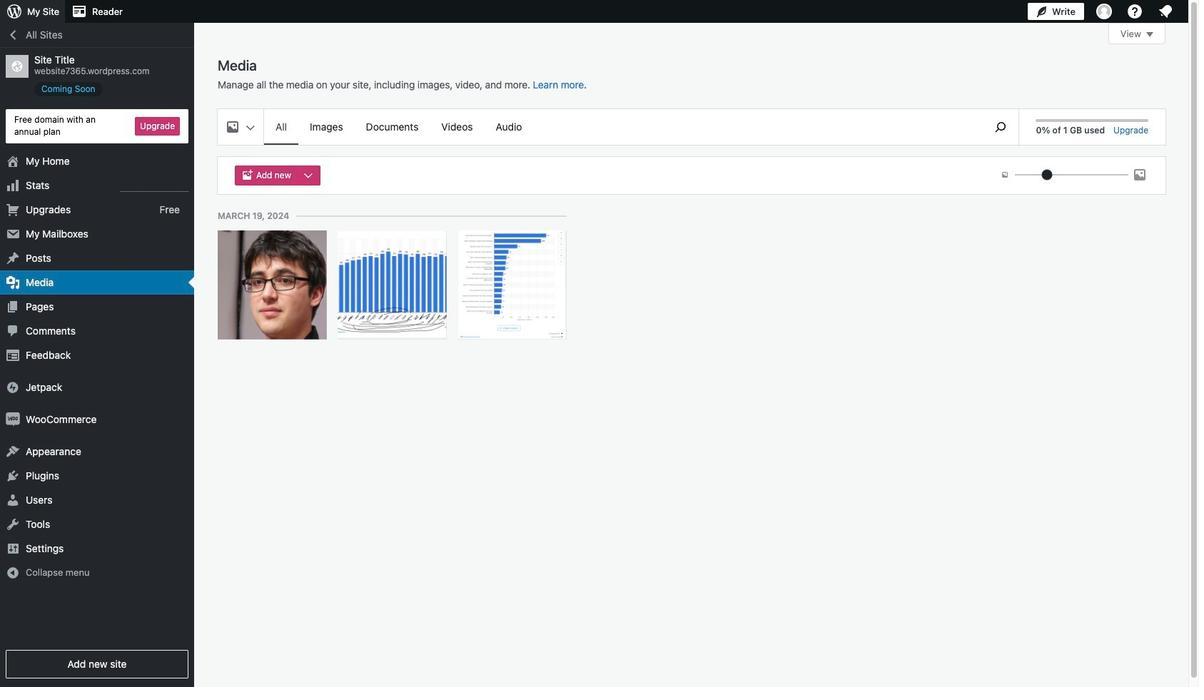 Task type: locate. For each thing, give the bounding box(es) containing it.
screenshot 2024-02-09 at 4.55.13 pm image
[[338, 231, 447, 340]]

1 img image from the top
[[6, 380, 20, 395]]

None search field
[[984, 109, 1019, 145]]

manage your notifications image
[[1158, 3, 1175, 20]]

img image
[[6, 380, 20, 395], [6, 412, 20, 427]]

menu
[[264, 109, 976, 145]]

main content
[[218, 23, 1166, 347]]

0 vertical spatial img image
[[6, 380, 20, 395]]

group
[[235, 166, 326, 186]]

1 vertical spatial img image
[[6, 412, 20, 427]]

None range field
[[1015, 169, 1129, 181]]

my profile image
[[1097, 4, 1113, 19]]



Task type: describe. For each thing, give the bounding box(es) containing it.
help image
[[1127, 3, 1144, 20]]

highest hourly views 0 image
[[121, 183, 189, 192]]

open search image
[[984, 119, 1019, 136]]

2 img image from the top
[[6, 412, 20, 427]]

closed image
[[1147, 32, 1154, 37]]

thispersondoesnotexist.com image
[[218, 231, 327, 340]]



Task type: vqa. For each thing, say whether or not it's contained in the screenshot.
'range field'
yes



